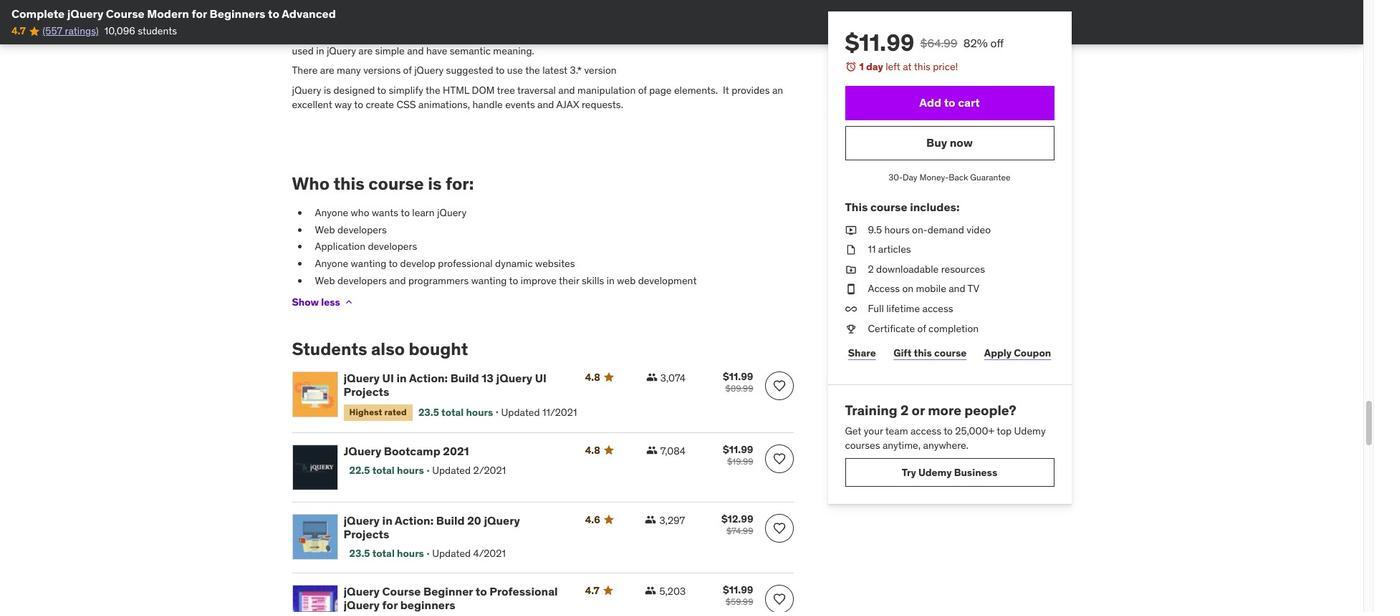 Task type: locate. For each thing, give the bounding box(es) containing it.
action: inside jquery ui in action: build 13 jquery ui projects
[[409, 371, 448, 386]]

total down jquery in action: build 20 jquery projects
[[372, 548, 395, 561]]

xsmall image for 9.5
[[845, 223, 857, 237]]

also left bought
[[371, 338, 405, 361]]

for:
[[446, 173, 474, 195]]

and down the develop
[[389, 274, 406, 287]]

can
[[321, 30, 337, 43]]

to up anywhere.
[[944, 425, 953, 438]]

web
[[315, 223, 335, 236], [315, 274, 335, 287]]

1 horizontal spatial there
[[353, 2, 379, 15]]

same
[[577, 16, 601, 29]]

browsers
[[694, 2, 735, 15], [483, 16, 524, 29]]

1 vertical spatial page
[[649, 84, 672, 97]]

top
[[997, 425, 1012, 438]]

coupon
[[1014, 347, 1052, 360]]

0 vertical spatial web
[[315, 223, 335, 236]]

0 horizontal spatial 2
[[868, 263, 874, 276]]

1 horizontal spatial are
[[359, 44, 373, 57]]

2 vertical spatial there
[[292, 64, 318, 77]]

wants
[[372, 207, 399, 219]]

this right at
[[914, 60, 931, 73]]

1 horizontal spatial simple
[[522, 0, 552, 1]]

2 vertical spatial create
[[366, 98, 394, 111]]

access down or
[[911, 425, 942, 438]]

1 vertical spatial 23.5
[[349, 548, 370, 561]]

to
[[554, 0, 563, 1], [268, 6, 279, 21], [672, 30, 681, 43], [496, 64, 505, 77], [377, 84, 386, 97], [944, 95, 956, 110], [354, 98, 363, 111], [401, 207, 410, 219], [389, 257, 398, 270], [509, 274, 518, 287], [944, 425, 953, 438], [476, 585, 487, 599]]

xsmall image
[[845, 223, 857, 237], [845, 263, 857, 277], [845, 283, 857, 297], [845, 322, 857, 336], [645, 514, 657, 526]]

wishlist image right $89.99
[[772, 379, 787, 393]]

2 anyone from the top
[[315, 257, 348, 270]]

1 4.8 from the top
[[585, 371, 600, 384]]

dom
[[472, 84, 495, 97]]

that
[[433, 16, 451, 29]]

1 vertical spatial web
[[315, 274, 335, 287]]

1 horizontal spatial it
[[723, 84, 729, 97]]

community
[[424, 2, 474, 15]]

in inside jquery in action: build 20 jquery projects
[[382, 514, 393, 528]]

2 vertical spatial updated
[[432, 548, 471, 561]]

anytime,
[[883, 439, 921, 452]]

23.5 for updated 11/2021
[[418, 406, 439, 419]]

1 horizontal spatial used
[[334, 0, 355, 1]]

1 horizontal spatial more
[[928, 402, 962, 419]]

2 inside training 2 or more people? get your team access to 25,000+ top udemy courses anytime, anywhere.
[[901, 402, 909, 419]]

also
[[622, 30, 641, 43], [371, 338, 405, 361]]

for right modern
[[192, 6, 207, 21]]

page up number
[[728, 0, 750, 1]]

xsmall image right less
[[343, 297, 355, 308]]

course up 10,096
[[106, 6, 145, 21]]

modern
[[147, 6, 189, 21]]

udemy inside training 2 or more people? get your team access to 25,000+ top udemy courses anytime, anywhere.
[[1014, 425, 1046, 438]]

23.5 total hours
[[418, 406, 493, 419], [349, 548, 424, 561]]

web up number
[[707, 0, 726, 1]]

ajax
[[557, 98, 580, 111]]

to left advanced
[[268, 6, 279, 21]]

display
[[526, 16, 558, 29]]

hours
[[885, 223, 910, 236], [466, 406, 493, 419], [397, 464, 424, 477], [397, 548, 424, 561]]

and left tv
[[949, 283, 966, 296]]

of up community
[[446, 0, 455, 1]]

1 vertical spatial 23.5 total hours
[[349, 548, 424, 561]]

wanting down application
[[351, 257, 387, 270]]

4.7 right "professional" at the left
[[585, 585, 600, 598]]

23.5 total hours down the jquery ui in action: build 13 jquery ui projects link
[[418, 406, 493, 419]]

0 vertical spatial wishlist image
[[772, 379, 787, 393]]

its
[[409, 0, 420, 1]]

projects
[[344, 385, 389, 399], [344, 527, 389, 542]]

projects down 22.5
[[344, 527, 389, 542]]

udemy right top
[[1014, 425, 1046, 438]]

course
[[369, 173, 424, 195], [871, 200, 908, 215], [935, 347, 967, 360]]

application
[[315, 240, 366, 253]]

action: down 22.5 total hours
[[395, 514, 434, 528]]

0 vertical spatial it
[[624, 2, 630, 15]]

to inside the jquery course beginner to professional jquery for beginners
[[476, 585, 487, 599]]

hours down jquery in action: build 20 jquery projects
[[397, 548, 424, 561]]

hours for updated 11/2021
[[466, 406, 493, 419]]

wishlist image right $19.99
[[772, 452, 787, 466]]

use,
[[457, 0, 476, 1]]

wishlist image
[[772, 379, 787, 393], [772, 452, 787, 466], [772, 522, 787, 536]]

0 vertical spatial web
[[707, 0, 726, 1]]

1 day left at this price!
[[860, 60, 958, 73]]

web inside "anyone who wants to learn jquery web developers application developers anyone wanting to develop professional dynamic websites web developers and programmers wanting to improve their skills in web development"
[[617, 274, 636, 287]]

action: inside jquery in action: build 20 jquery projects
[[395, 514, 434, 528]]

xsmall image for certificate
[[845, 322, 857, 336]]

to left read
[[672, 30, 681, 43]]

0 vertical spatial there
[[353, 2, 379, 15]]

xsmall image left 11
[[845, 243, 857, 257]]

anyone left who
[[315, 207, 348, 219]]

in down can
[[316, 44, 324, 57]]

0 horizontal spatial 4.7
[[11, 25, 26, 38]]

0 vertical spatial course
[[369, 173, 424, 195]]

2 left or
[[901, 402, 909, 419]]

code
[[588, 30, 610, 43]]

2 vertical spatial wishlist image
[[772, 522, 787, 536]]

1 vertical spatial developers
[[368, 240, 417, 253]]

1 horizontal spatial also
[[622, 30, 641, 43]]

the up help
[[351, 16, 366, 29]]

in up rated
[[397, 371, 407, 386]]

rated
[[385, 407, 407, 418]]

more right or
[[928, 402, 962, 419]]

total
[[442, 406, 464, 419], [372, 464, 395, 477], [372, 548, 395, 561]]

access inside training 2 or more people? get your team access to 25,000+ top udemy courses anytime, anywhere.
[[911, 425, 942, 438]]

1 horizontal spatial web
[[707, 0, 726, 1]]

xsmall image inside 'show less' button
[[343, 297, 355, 308]]

1 web from the top
[[315, 223, 335, 236]]

updated left 11/2021
[[501, 406, 540, 419]]

1 wishlist image from the top
[[772, 379, 787, 393]]

4.7 down "complete"
[[11, 25, 26, 38]]

xsmall image for 2
[[845, 263, 857, 277]]

there down because
[[353, 2, 379, 15]]

2 horizontal spatial are
[[656, 16, 670, 29]]

udemy right try
[[919, 466, 952, 479]]

2 down 11
[[868, 263, 874, 276]]

1 projects from the top
[[344, 385, 389, 399]]

developers up less
[[338, 274, 387, 287]]

0 horizontal spatial wanting
[[351, 257, 387, 270]]

browsers up things
[[483, 16, 524, 29]]

are left many
[[320, 64, 334, 77]]

1 vertical spatial updated
[[432, 464, 471, 477]]

and inside "anyone who wants to learn jquery web developers application developers anyone wanting to develop professional dynamic websites web developers and programmers wanting to improve their skills in web development"
[[389, 274, 406, 287]]

try
[[902, 466, 916, 479]]

updated 4/2021
[[432, 548, 506, 561]]

0 horizontal spatial more
[[416, 30, 439, 43]]

this
[[914, 60, 931, 73], [334, 173, 365, 195], [914, 347, 932, 360]]

a down the across
[[673, 16, 678, 29]]

1 vertical spatial simple
[[375, 44, 405, 57]]

of down 'full lifetime access'
[[918, 322, 926, 335]]

jquery ui in action: build 13 jquery ui projects link
[[344, 371, 568, 399]]

in inside jquery ui in action: build 13 jquery ui projects
[[397, 371, 407, 386]]

23.5 total hours for updated 4/2021
[[349, 548, 424, 561]]

in
[[316, 44, 324, 57], [607, 274, 615, 287], [397, 371, 407, 386], [382, 514, 393, 528]]

create
[[565, 0, 594, 1], [361, 30, 389, 43], [366, 98, 394, 111]]

certificate of completion
[[868, 322, 979, 335]]

23.5 total hours down jquery in action: build 20 jquery projects
[[349, 548, 424, 561]]

buy now
[[927, 135, 973, 150]]

1 horizontal spatial browsers
[[694, 2, 735, 15]]

video
[[967, 223, 991, 236]]

1 horizontal spatial page
[[728, 0, 750, 1]]

0 vertical spatial create
[[565, 0, 594, 1]]

$11.99 down $89.99
[[723, 443, 754, 456]]

apply coupon button
[[982, 339, 1055, 368]]

1 horizontal spatial wanting
[[471, 274, 507, 287]]

2 horizontal spatial course
[[935, 347, 967, 360]]

1 horizontal spatial 2
[[901, 402, 909, 419]]

1 vertical spatial course
[[382, 585, 421, 599]]

easier
[[643, 30, 670, 43]]

this for gift this course
[[914, 347, 932, 360]]

course up wants
[[369, 173, 424, 195]]

2 vertical spatial are
[[320, 64, 334, 77]]

for
[[476, 2, 488, 15], [192, 6, 207, 21], [382, 598, 398, 613]]

1 horizontal spatial 23.5
[[418, 406, 439, 419]]

animations,
[[419, 98, 470, 111]]

$11.99 for $11.99 $89.99
[[723, 371, 754, 383]]

total down the jquery ui in action: build 13 jquery ui projects link
[[442, 406, 464, 419]]

course
[[106, 6, 145, 21], [382, 585, 421, 599]]

xsmall image left 5,203
[[645, 585, 657, 597]]

to up display
[[554, 0, 563, 1]]

course down completion
[[935, 347, 967, 360]]

0 vertical spatial access
[[923, 302, 954, 315]]

0 vertical spatial more
[[416, 30, 439, 43]]

to right beginner
[[476, 585, 487, 599]]

0 vertical spatial action:
[[409, 371, 448, 386]]

there down works
[[628, 16, 653, 29]]

also left easier
[[622, 30, 641, 43]]

more inside jquery is used because of its ease of use, making it simple to create amazing animations and web page experiences.  there is a large community for documentation and tutorials.  it works across browsers and standardizes the experience so that all the browsers display the same way.  there are a vast number of plugins which can help create even more wonderful things with code.  the code is also easier to read as the functions used in jquery are simple and have semantic meaning. there are many versions of jquery suggested to use the latest 3.* version jquery is designed to simplify the html dom tree traversal and manipulation of page elements.  it provides an excellent way to create css animations, handle events and ajax requests.
[[416, 30, 439, 43]]

of right manipulation
[[638, 84, 647, 97]]

2 4.8 from the top
[[585, 444, 600, 457]]

$11.99 for $11.99 $19.99
[[723, 443, 754, 456]]

wishlist image for 13
[[772, 379, 787, 393]]

vast
[[680, 16, 699, 29]]

1 vertical spatial this
[[334, 173, 365, 195]]

buy now button
[[845, 126, 1055, 160]]

beginners
[[210, 6, 266, 21]]

xsmall image left 3,074
[[646, 372, 658, 383]]

1 vertical spatial total
[[372, 464, 395, 477]]

simple up documentation
[[522, 0, 552, 1]]

0 horizontal spatial browsers
[[483, 16, 524, 29]]

0 vertical spatial build
[[451, 371, 479, 386]]

in down 22.5 total hours
[[382, 514, 393, 528]]

and
[[688, 0, 705, 1], [561, 2, 578, 15], [737, 2, 754, 15], [407, 44, 424, 57], [559, 84, 575, 97], [538, 98, 554, 111], [389, 274, 406, 287], [949, 283, 966, 296]]

2 vertical spatial this
[[914, 347, 932, 360]]

build left 13
[[451, 371, 479, 386]]

create down experience
[[361, 30, 389, 43]]

0 horizontal spatial there
[[292, 64, 318, 77]]

for inside the jquery course beginner to professional jquery for beginners
[[382, 598, 398, 613]]

show
[[292, 296, 319, 309]]

web
[[707, 0, 726, 1], [617, 274, 636, 287]]

to down designed on the top left of page
[[354, 98, 363, 111]]

1 vertical spatial are
[[359, 44, 373, 57]]

projects inside jquery ui in action: build 13 jquery ui projects
[[344, 385, 389, 399]]

build inside jquery ui in action: build 13 jquery ui projects
[[451, 371, 479, 386]]

more down 'so'
[[416, 30, 439, 43]]

0 horizontal spatial ui
[[382, 371, 394, 386]]

as
[[706, 30, 717, 43]]

1 vertical spatial udemy
[[919, 466, 952, 479]]

development
[[638, 274, 697, 287]]

1 horizontal spatial a
[[673, 16, 678, 29]]

0 horizontal spatial web
[[617, 274, 636, 287]]

wanting down professional
[[471, 274, 507, 287]]

$11.99 for $11.99 $64.99 82% off
[[845, 28, 915, 57]]

1 vertical spatial 2
[[901, 402, 909, 419]]

udemy
[[1014, 425, 1046, 438], [919, 466, 952, 479]]

price!
[[933, 60, 958, 73]]

course for gift
[[935, 347, 967, 360]]

2 horizontal spatial there
[[628, 16, 653, 29]]

$12.99 $74.99
[[722, 513, 754, 537]]

0 vertical spatial udemy
[[1014, 425, 1046, 438]]

0 horizontal spatial it
[[624, 2, 630, 15]]

build
[[451, 371, 479, 386], [436, 514, 465, 528]]

at
[[903, 60, 912, 73]]

1 vertical spatial more
[[928, 402, 962, 419]]

simple down even
[[375, 44, 405, 57]]

1 vertical spatial anyone
[[315, 257, 348, 270]]

action: down bought
[[409, 371, 448, 386]]

html
[[443, 84, 470, 97]]

hours down 13
[[466, 406, 493, 419]]

2 web from the top
[[315, 274, 335, 287]]

jquery bootcamp 2021 link
[[344, 444, 568, 459]]

demand
[[928, 223, 965, 236]]

2 vertical spatial total
[[372, 548, 395, 561]]

1 horizontal spatial ui
[[535, 371, 547, 386]]

to inside training 2 or more people? get your team access to 25,000+ top udemy courses anytime, anywhere.
[[944, 425, 953, 438]]

0 horizontal spatial a
[[391, 2, 396, 15]]

gift this course
[[894, 347, 967, 360]]

wishlist image for jquery
[[772, 522, 787, 536]]

1 horizontal spatial for
[[382, 598, 398, 613]]

this right gift on the right bottom
[[914, 347, 932, 360]]

0 horizontal spatial page
[[649, 84, 672, 97]]

1 horizontal spatial udemy
[[1014, 425, 1046, 438]]

web up 'show less' button
[[315, 274, 335, 287]]

1 vertical spatial access
[[911, 425, 942, 438]]

a up experience
[[391, 2, 396, 15]]

used down 'which' at the left of the page
[[292, 44, 314, 57]]

0 vertical spatial also
[[622, 30, 641, 43]]

updated for action:
[[432, 548, 471, 561]]

0 vertical spatial 23.5 total hours
[[418, 406, 493, 419]]

xsmall image for $89.99
[[646, 372, 658, 383]]

on-
[[912, 223, 928, 236]]

training
[[845, 402, 898, 419]]

0 horizontal spatial also
[[371, 338, 405, 361]]

hours down bootcamp
[[397, 464, 424, 477]]

developers up the develop
[[368, 240, 417, 253]]

0 vertical spatial 2
[[868, 263, 874, 276]]

1 vertical spatial web
[[617, 274, 636, 287]]

2 projects from the top
[[344, 527, 389, 542]]

course left beginner
[[382, 585, 421, 599]]

1 horizontal spatial course
[[382, 585, 421, 599]]

(557 ratings)
[[43, 25, 99, 38]]

$11.99 up day
[[845, 28, 915, 57]]

1 vertical spatial a
[[673, 16, 678, 29]]

is left "for:"
[[428, 173, 442, 195]]

even
[[392, 30, 413, 43]]

$64.99
[[921, 36, 958, 50]]

or
[[912, 402, 925, 419]]

xsmall image
[[845, 243, 857, 257], [343, 297, 355, 308], [845, 302, 857, 316], [646, 372, 658, 383], [646, 445, 658, 456], [645, 585, 657, 597]]

latest
[[543, 64, 568, 77]]

projects up highest
[[344, 385, 389, 399]]

share button
[[845, 339, 879, 368]]

used left because
[[334, 0, 355, 1]]

browsers up number
[[694, 2, 735, 15]]

1 vertical spatial wanting
[[471, 274, 507, 287]]

this up who
[[334, 173, 365, 195]]

0 vertical spatial updated
[[501, 406, 540, 419]]

(557
[[43, 25, 63, 38]]

and up the across
[[688, 0, 705, 1]]

1 vertical spatial projects
[[344, 527, 389, 542]]

0 vertical spatial course
[[106, 6, 145, 21]]

complete jquery course modern for beginners to advanced
[[11, 6, 336, 21]]

0 vertical spatial 23.5
[[418, 406, 439, 419]]

also inside jquery is used because of its ease of use, making it simple to create amazing animations and web page experiences.  there is a large community for documentation and tutorials.  it works across browsers and standardizes the experience so that all the browsers display the same way.  there are a vast number of plugins which can help create even more wonderful things with code.  the code is also easier to read as the functions used in jquery are simple and have semantic meaning. there are many versions of jquery suggested to use the latest 3.* version jquery is designed to simplify the html dom tree traversal and manipulation of page elements.  it provides an excellent way to create css animations, handle events and ajax requests.
[[622, 30, 641, 43]]

$11.99 right 3,074
[[723, 371, 754, 383]]

create up same
[[565, 0, 594, 1]]

1 horizontal spatial 4.7
[[585, 585, 600, 598]]

lifetime
[[887, 302, 920, 315]]

access down mobile
[[923, 302, 954, 315]]

1 vertical spatial there
[[628, 16, 653, 29]]

4.8 for jquery bootcamp 2021
[[585, 444, 600, 457]]

programmers
[[408, 274, 469, 287]]

page down easier
[[649, 84, 672, 97]]

cart
[[958, 95, 980, 110]]

left
[[886, 60, 901, 73]]

0 vertical spatial projects
[[344, 385, 389, 399]]

course up 9.5
[[871, 200, 908, 215]]

xsmall image for 2 downloadable resources
[[845, 243, 857, 257]]

for left the "beginners"
[[382, 598, 398, 613]]

in right skills
[[607, 274, 615, 287]]

1 vertical spatial action:
[[395, 514, 434, 528]]

$59.99
[[726, 597, 754, 608]]

beginners
[[400, 598, 455, 613]]

ui
[[382, 371, 394, 386], [535, 371, 547, 386]]

are down help
[[359, 44, 373, 57]]

xsmall image left full
[[845, 302, 857, 316]]

and up ajax
[[559, 84, 575, 97]]

1 vertical spatial browsers
[[483, 16, 524, 29]]

downloadable
[[877, 263, 939, 276]]

manipulation
[[578, 84, 636, 97]]

for inside jquery is used because of its ease of use, making it simple to create amazing animations and web page experiences.  there is a large community for documentation and tutorials.  it works across browsers and standardizes the experience so that all the browsers display the same way.  there are a vast number of plugins which can help create even more wonderful things with code.  the code is also easier to read as the functions used in jquery are simple and have semantic meaning. there are many versions of jquery suggested to use the latest 3.* version jquery is designed to simplify the html dom tree traversal and manipulation of page elements.  it provides an excellent way to create css animations, handle events and ajax requests.
[[476, 2, 488, 15]]

0 horizontal spatial used
[[292, 44, 314, 57]]

ui up updated 11/2021
[[535, 371, 547, 386]]

bootcamp
[[384, 444, 441, 459]]

3 wishlist image from the top
[[772, 522, 787, 536]]



Task type: describe. For each thing, give the bounding box(es) containing it.
of up "functions"
[[738, 16, 747, 29]]

have
[[426, 44, 448, 57]]

large
[[399, 2, 421, 15]]

hours up "articles" at the top right of page
[[885, 223, 910, 236]]

7,084
[[661, 445, 686, 458]]

the right the use at the top of the page
[[525, 64, 540, 77]]

1 vertical spatial also
[[371, 338, 405, 361]]

jquery
[[344, 444, 382, 459]]

simplify
[[389, 84, 423, 97]]

22.5 total hours
[[349, 464, 424, 477]]

try udemy business
[[902, 466, 998, 479]]

5,203
[[660, 585, 686, 598]]

jquery is used because of its ease of use, making it simple to create amazing animations and web page experiences.  there is a large community for documentation and tutorials.  it works across browsers and standardizes the experience so that all the browsers display the same way.  there are a vast number of plugins which can help create even more wonderful things with code.  the code is also easier to read as the functions used in jquery are simple and have semantic meaning. there are many versions of jquery suggested to use the latest 3.* version jquery is designed to simplify the html dom tree traversal and manipulation of page elements.  it provides an excellent way to create css animations, handle events and ajax requests.
[[292, 0, 783, 111]]

23.5 total hours for updated 11/2021
[[418, 406, 493, 419]]

add to cart
[[920, 95, 980, 110]]

business
[[954, 466, 998, 479]]

0 vertical spatial are
[[656, 16, 670, 29]]

0 vertical spatial 4.7
[[11, 25, 26, 38]]

more inside training 2 or more people? get your team access to 25,000+ top udemy courses anytime, anywhere.
[[928, 402, 962, 419]]

to left the use at the top of the page
[[496, 64, 505, 77]]

0 vertical spatial this
[[914, 60, 931, 73]]

0 vertical spatial simple
[[522, 0, 552, 1]]

jquery course beginner to professional jquery for beginners
[[344, 585, 558, 613]]

semantic
[[450, 44, 491, 57]]

standardizes
[[292, 16, 349, 29]]

$12.99
[[722, 513, 754, 526]]

students
[[292, 338, 367, 361]]

in inside "anyone who wants to learn jquery web developers application developers anyone wanting to develop professional dynamic websites web developers and programmers wanting to improve their skills in web development"
[[607, 274, 615, 287]]

to down the versions
[[377, 84, 386, 97]]

4.6
[[585, 514, 600, 527]]

hours for updated 2/2021
[[397, 464, 424, 477]]

alarm image
[[845, 61, 857, 72]]

0 vertical spatial total
[[442, 406, 464, 419]]

30-
[[889, 172, 903, 182]]

to left the develop
[[389, 257, 398, 270]]

professional
[[438, 257, 493, 270]]

the right as
[[719, 30, 734, 43]]

provides
[[732, 84, 770, 97]]

an
[[773, 84, 783, 97]]

students also bought
[[292, 338, 468, 361]]

gift
[[894, 347, 912, 360]]

share
[[848, 347, 876, 360]]

82%
[[964, 36, 988, 50]]

1 horizontal spatial course
[[871, 200, 908, 215]]

to left learn
[[401, 207, 410, 219]]

this course includes:
[[845, 200, 960, 215]]

0 horizontal spatial simple
[[375, 44, 405, 57]]

show less
[[292, 296, 340, 309]]

0 horizontal spatial udemy
[[919, 466, 952, 479]]

$89.99
[[726, 383, 754, 394]]

0 vertical spatial used
[[334, 0, 355, 1]]

20
[[467, 514, 481, 528]]

2 wishlist image from the top
[[772, 452, 787, 466]]

total for in
[[372, 548, 395, 561]]

jquery ui in action: build 13 jquery ui projects
[[344, 371, 547, 399]]

your
[[864, 425, 883, 438]]

1 vertical spatial used
[[292, 44, 314, 57]]

$74.99
[[727, 526, 754, 537]]

0 vertical spatial wanting
[[351, 257, 387, 270]]

10,096 students
[[104, 25, 177, 38]]

plugins
[[749, 16, 782, 29]]

all
[[454, 16, 464, 29]]

jquery course beginner to professional jquery for beginners link
[[344, 585, 568, 613]]

certificate
[[868, 322, 915, 335]]

to inside button
[[944, 95, 956, 110]]

dynamic
[[495, 257, 533, 270]]

is right the code
[[613, 30, 620, 43]]

get
[[845, 425, 862, 438]]

jquery in action: build 20 jquery projects
[[344, 514, 520, 542]]

use
[[507, 64, 523, 77]]

2 ui from the left
[[535, 371, 547, 386]]

to down the dynamic
[[509, 274, 518, 287]]

and up same
[[561, 2, 578, 15]]

2 vertical spatial developers
[[338, 274, 387, 287]]

3.*
[[570, 64, 582, 77]]

on
[[903, 283, 914, 296]]

buy
[[927, 135, 948, 150]]

1 vertical spatial it
[[723, 84, 729, 97]]

is up advanced
[[324, 0, 331, 1]]

$11.99 for $11.99 $59.99
[[723, 584, 754, 597]]

0 vertical spatial a
[[391, 2, 396, 15]]

ratings)
[[65, 25, 99, 38]]

of up large
[[398, 0, 407, 1]]

is up excellent
[[324, 84, 331, 97]]

4.8 for jquery ui in action: build 13 jquery ui projects
[[585, 371, 600, 384]]

updated 2/2021
[[432, 464, 506, 477]]

the up the the
[[560, 16, 575, 29]]

1 anyone from the top
[[315, 207, 348, 219]]

many
[[337, 64, 361, 77]]

course for who
[[369, 173, 424, 195]]

this for who this course is for:
[[334, 173, 365, 195]]

0 vertical spatial browsers
[[694, 2, 735, 15]]

total for bootcamp
[[372, 464, 395, 477]]

0 vertical spatial developers
[[338, 223, 387, 236]]

1
[[860, 60, 864, 73]]

0 horizontal spatial for
[[192, 6, 207, 21]]

$19.99
[[728, 456, 754, 467]]

xsmall image for $19.99
[[646, 445, 658, 456]]

web inside jquery is used because of its ease of use, making it simple to create amazing animations and web page experiences.  there is a large community for documentation and tutorials.  it works across browsers and standardizes the experience so that all the browsers display the same way.  there are a vast number of plugins which can help create even more wonderful things with code.  the code is also easier to read as the functions used in jquery are simple and have semantic meaning. there are many versions of jquery suggested to use the latest 3.* version jquery is designed to simplify the html dom tree traversal and manipulation of page elements.  it provides an excellent way to create css animations, handle events and ajax requests.
[[707, 0, 726, 1]]

$11.99 $59.99
[[723, 584, 754, 608]]

10,096
[[104, 25, 135, 38]]

students
[[138, 25, 177, 38]]

build inside jquery in action: build 20 jquery projects
[[436, 514, 465, 528]]

number
[[701, 16, 736, 29]]

is down because
[[381, 2, 389, 15]]

experience
[[369, 16, 418, 29]]

completion
[[929, 322, 979, 335]]

css
[[397, 98, 416, 111]]

team
[[886, 425, 908, 438]]

projects inside jquery in action: build 20 jquery projects
[[344, 527, 389, 542]]

skills
[[582, 274, 604, 287]]

jquery inside "anyone who wants to learn jquery web developers application developers anyone wanting to develop professional dynamic websites web developers and programmers wanting to improve their skills in web development"
[[437, 207, 467, 219]]

suggested
[[446, 64, 493, 77]]

0 horizontal spatial are
[[320, 64, 334, 77]]

version
[[584, 64, 617, 77]]

xsmall image for access
[[845, 283, 857, 297]]

show less button
[[292, 288, 355, 317]]

the up animations,
[[426, 84, 440, 97]]

full
[[868, 302, 884, 315]]

events
[[505, 98, 535, 111]]

highest
[[349, 407, 382, 418]]

their
[[559, 274, 580, 287]]

0 vertical spatial page
[[728, 0, 750, 1]]

9.5
[[868, 223, 882, 236]]

the right the all
[[466, 16, 481, 29]]

off
[[991, 36, 1004, 50]]

updated for 2021
[[432, 464, 471, 477]]

course inside the jquery course beginner to professional jquery for beginners
[[382, 585, 421, 599]]

of up simplify
[[403, 64, 412, 77]]

and down even
[[407, 44, 424, 57]]

includes:
[[910, 200, 960, 215]]

and up plugins on the top of page
[[737, 2, 754, 15]]

improve
[[521, 274, 557, 287]]

and down traversal
[[538, 98, 554, 111]]

3,297
[[660, 514, 685, 527]]

day
[[866, 60, 884, 73]]

11 articles
[[868, 243, 911, 256]]

so
[[420, 16, 431, 29]]

websites
[[535, 257, 575, 270]]

xsmall image for $59.99
[[645, 585, 657, 597]]

23.5 for updated 4/2021
[[349, 548, 370, 561]]

try udemy business link
[[845, 459, 1055, 487]]

resources
[[941, 263, 986, 276]]

$11.99 $89.99
[[723, 371, 754, 394]]

in inside jquery is used because of its ease of use, making it simple to create amazing animations and web page experiences.  there is a large community for documentation and tutorials.  it works across browsers and standardizes the experience so that all the browsers display the same way.  there are a vast number of plugins which can help create even more wonderful things with code.  the code is also easier to read as the functions used in jquery are simple and have semantic meaning. there are many versions of jquery suggested to use the latest 3.* version jquery is designed to simplify the html dom tree traversal and manipulation of page elements.  it provides an excellent way to create css animations, handle events and ajax requests.
[[316, 44, 324, 57]]

functions
[[736, 30, 778, 43]]

0 horizontal spatial course
[[106, 6, 145, 21]]

11/2021
[[543, 406, 577, 419]]

1 ui from the left
[[382, 371, 394, 386]]

hours for updated 4/2021
[[397, 548, 424, 561]]

add
[[920, 95, 942, 110]]

1 vertical spatial create
[[361, 30, 389, 43]]

access on mobile and tv
[[868, 283, 980, 296]]

courses
[[845, 439, 881, 452]]

the
[[569, 30, 586, 43]]

1 vertical spatial 4.7
[[585, 585, 600, 598]]

amazing
[[596, 0, 634, 1]]

guarantee
[[971, 172, 1011, 182]]

works
[[633, 2, 660, 15]]

30-day money-back guarantee
[[889, 172, 1011, 182]]

making
[[478, 0, 511, 1]]

wishlist image
[[772, 592, 787, 607]]



Task type: vqa. For each thing, say whether or not it's contained in the screenshot.
4.4
no



